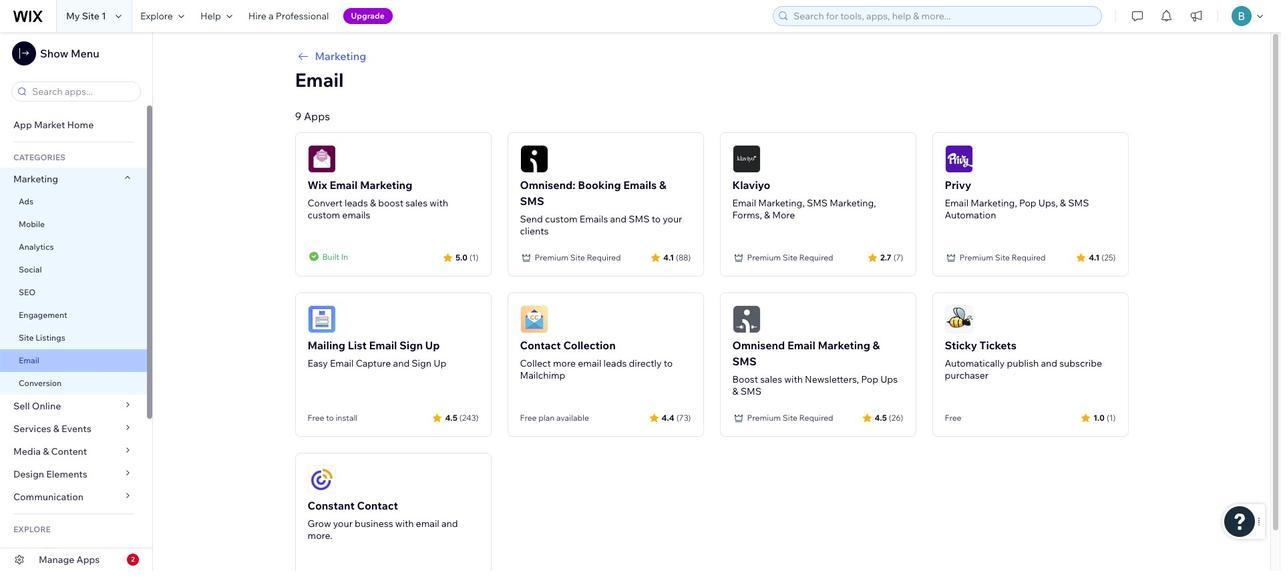 Task type: describe. For each thing, give the bounding box(es) containing it.
apps for manage apps
[[77, 554, 100, 566]]

premium for privy
[[960, 253, 993, 263]]

site left 1
[[82, 10, 99, 22]]

leads inside wix email marketing convert leads & boost sales with custom emails
[[345, 197, 368, 209]]

my site 1
[[66, 10, 106, 22]]

newsletters,
[[805, 373, 859, 385]]

privy
[[945, 178, 971, 192]]

built
[[322, 252, 339, 262]]

sticky tickets automatically publish and subscribe purchaser
[[945, 339, 1102, 381]]

custom inside wix email marketing convert leads & boost sales with custom emails
[[308, 209, 340, 221]]

ads
[[19, 196, 33, 206]]

purchaser
[[945, 369, 989, 381]]

1 horizontal spatial marketing link
[[295, 48, 1129, 64]]

show menu
[[40, 47, 99, 60]]

clients
[[520, 225, 549, 237]]

0 horizontal spatial to
[[326, 413, 334, 423]]

sms inside 'privy email marketing, pop ups,  & sms automation'
[[1068, 197, 1089, 209]]

explore
[[140, 10, 173, 22]]

0 vertical spatial sign
[[399, 339, 423, 352]]

3 free from the left
[[945, 413, 962, 423]]

9 apps
[[295, 110, 330, 123]]

team picks
[[13, 545, 63, 557]]

easy
[[308, 357, 328, 369]]

omnisend: booking emails & sms send custom emails and sms to your clients
[[520, 178, 682, 237]]

ads link
[[0, 190, 147, 213]]

0 horizontal spatial emails
[[580, 213, 608, 225]]

& inside 'privy email marketing, pop ups,  & sms automation'
[[1060, 197, 1066, 209]]

email inside 'privy email marketing, pop ups,  & sms automation'
[[945, 197, 969, 209]]

2.7 (7)
[[880, 252, 903, 262]]

& inside omnisend: booking emails & sms send custom emails and sms to your clients
[[659, 178, 666, 192]]

1.0
[[1093, 412, 1105, 423]]

0 horizontal spatial marketing link
[[0, 168, 147, 190]]

site for omnisend email marketing & sms
[[783, 413, 798, 423]]

(243)
[[459, 412, 479, 423]]

seo
[[19, 287, 36, 297]]

pop inside 'privy email marketing, pop ups,  & sms automation'
[[1019, 197, 1036, 209]]

privy logo image
[[945, 145, 973, 173]]

omnisend email marketing & sms boost sales with newsletters, pop ups & sms
[[732, 339, 898, 397]]

1
[[102, 10, 106, 22]]

convert
[[308, 197, 343, 209]]

forms,
[[732, 209, 762, 221]]

mobile link
[[0, 213, 147, 236]]

4.5 for omnisend email marketing & sms
[[875, 412, 887, 423]]

premium for omnisend: booking emails & sms
[[535, 253, 569, 263]]

explore
[[13, 524, 51, 534]]

email inside constant contact grow your business with email and more.
[[416, 518, 439, 530]]

klaviyo
[[732, 178, 771, 192]]

1 vertical spatial up
[[434, 357, 446, 369]]

sticky
[[945, 339, 977, 352]]

marketing down upgrade button
[[315, 49, 366, 63]]

communication link
[[0, 486, 147, 508]]

social link
[[0, 259, 147, 281]]

mobile
[[19, 219, 45, 229]]

contact inside contact collection collect more email leads directly to mailchimp
[[520, 339, 561, 352]]

plan
[[539, 413, 555, 423]]

media
[[13, 446, 41, 458]]

4.1 (25)
[[1089, 252, 1116, 262]]

0 vertical spatial emails
[[623, 178, 657, 192]]

omnisend: booking emails & sms logo image
[[520, 145, 548, 173]]

(1) for sticky tickets
[[1107, 412, 1116, 423]]

engagement
[[19, 310, 67, 320]]

premium site required for omnisend:
[[535, 253, 621, 263]]

free plan available
[[520, 413, 589, 423]]

business
[[355, 518, 393, 530]]

& inside wix email marketing convert leads & boost sales with custom emails
[[370, 197, 376, 209]]

and inside sticky tickets automatically publish and subscribe purchaser
[[1041, 357, 1057, 369]]

publish
[[1007, 357, 1039, 369]]

site for klaviyo
[[783, 253, 798, 263]]

content
[[51, 446, 87, 458]]

email inside omnisend email marketing & sms boost sales with newsletters, pop ups & sms
[[788, 339, 816, 352]]

email down mailing
[[330, 357, 354, 369]]

(1) for wix email marketing
[[470, 252, 479, 262]]

5.0 (1)
[[456, 252, 479, 262]]

conversion
[[19, 378, 62, 388]]

more.
[[308, 530, 332, 542]]

& inside 'klaviyo email marketing, sms marketing, forms, & more'
[[764, 209, 770, 221]]

sticky tickets logo image
[[945, 305, 973, 333]]

analytics
[[19, 242, 54, 252]]

help
[[200, 10, 221, 22]]

and inside mailing list email sign up easy email capture and sign up
[[393, 357, 410, 369]]

app market home
[[13, 119, 94, 131]]

directly
[[629, 357, 662, 369]]

ups,
[[1039, 197, 1058, 209]]

more
[[772, 209, 795, 221]]

4.5 (243)
[[445, 412, 479, 423]]

required for privy
[[1012, 253, 1046, 263]]

team
[[13, 545, 37, 557]]

and inside omnisend: booking emails & sms send custom emails and sms to your clients
[[610, 213, 627, 225]]

listings
[[36, 333, 65, 343]]

constant
[[308, 499, 355, 512]]

omnisend
[[732, 339, 785, 352]]

Search apps... field
[[28, 82, 136, 101]]

show
[[40, 47, 68, 60]]

(88)
[[676, 252, 691, 262]]

design
[[13, 468, 44, 480]]

automatically
[[945, 357, 1005, 369]]

pop inside omnisend email marketing & sms boost sales with newsletters, pop ups & sms
[[861, 373, 878, 385]]

omnisend email marketing & sms logo image
[[732, 305, 761, 333]]

hire
[[248, 10, 266, 22]]

contact collection logo image
[[520, 305, 548, 333]]

marketing, for privy
[[971, 197, 1017, 209]]

4.1 (88)
[[663, 252, 691, 262]]

marketing inside sidebar element
[[13, 173, 58, 185]]

ups
[[881, 373, 898, 385]]

9
[[295, 110, 301, 123]]

boost
[[732, 373, 758, 385]]

emails
[[342, 209, 370, 221]]

1 vertical spatial sign
[[412, 357, 432, 369]]

to inside omnisend: booking emails & sms send custom emails and sms to your clients
[[652, 213, 661, 225]]

0 vertical spatial up
[[425, 339, 440, 352]]



Task type: locate. For each thing, give the bounding box(es) containing it.
services & events
[[13, 423, 91, 435]]

1 horizontal spatial (1)
[[1107, 412, 1116, 423]]

email inside contact collection collect more email leads directly to mailchimp
[[578, 357, 601, 369]]

premium down "forms,"
[[747, 253, 781, 263]]

contact up business
[[357, 499, 398, 512]]

premium site required
[[535, 253, 621, 263], [747, 253, 833, 263], [960, 253, 1046, 263], [747, 413, 833, 423]]

0 horizontal spatial 4.1
[[663, 252, 674, 262]]

2 horizontal spatial marketing,
[[971, 197, 1017, 209]]

with inside constant contact grow your business with email and more.
[[395, 518, 414, 530]]

email inside 'klaviyo email marketing, sms marketing, forms, & more'
[[732, 197, 756, 209]]

0 vertical spatial leads
[[345, 197, 368, 209]]

pop
[[1019, 197, 1036, 209], [861, 373, 878, 385]]

required for klaviyo
[[799, 253, 833, 263]]

1 vertical spatial emails
[[580, 213, 608, 225]]

wix email marketing logo image
[[308, 145, 336, 173]]

email inside wix email marketing convert leads & boost sales with custom emails
[[330, 178, 358, 192]]

0 horizontal spatial marketing,
[[758, 197, 805, 209]]

sales inside omnisend email marketing & sms boost sales with newsletters, pop ups & sms
[[760, 373, 782, 385]]

4.5 left (243)
[[445, 412, 457, 423]]

2 horizontal spatial to
[[664, 357, 673, 369]]

with inside wix email marketing convert leads & boost sales with custom emails
[[430, 197, 448, 209]]

with left the newsletters,
[[784, 373, 803, 385]]

4.5 left (26)
[[875, 412, 887, 423]]

email up 9 apps
[[295, 68, 344, 92]]

4.1
[[663, 252, 674, 262], [1089, 252, 1100, 262]]

0 vertical spatial marketing link
[[295, 48, 1129, 64]]

email up conversion on the bottom
[[19, 355, 39, 365]]

and inside constant contact grow your business with email and more.
[[442, 518, 458, 530]]

apps right 9
[[304, 110, 330, 123]]

premium site required down more
[[747, 253, 833, 263]]

0 vertical spatial your
[[663, 213, 682, 225]]

1 horizontal spatial apps
[[304, 110, 330, 123]]

install
[[336, 413, 358, 423]]

0 vertical spatial sales
[[406, 197, 428, 209]]

sales right 'boost'
[[760, 373, 782, 385]]

online
[[32, 400, 61, 412]]

upgrade
[[351, 11, 385, 21]]

with
[[430, 197, 448, 209], [784, 373, 803, 385], [395, 518, 414, 530]]

media & content link
[[0, 440, 147, 463]]

required down ups,
[[1012, 253, 1046, 263]]

emails down booking
[[580, 213, 608, 225]]

0 horizontal spatial (1)
[[470, 252, 479, 262]]

built in
[[322, 252, 348, 262]]

booking
[[578, 178, 621, 192]]

1 horizontal spatial emails
[[623, 178, 657, 192]]

leads
[[345, 197, 368, 209], [604, 357, 627, 369]]

2 4.5 from the left
[[875, 412, 887, 423]]

0 horizontal spatial email
[[416, 518, 439, 530]]

your down 'constant'
[[333, 518, 353, 530]]

to
[[652, 213, 661, 225], [664, 357, 673, 369], [326, 413, 334, 423]]

site down automation on the right top of page
[[995, 253, 1010, 263]]

with inside omnisend email marketing & sms boost sales with newsletters, pop ups & sms
[[784, 373, 803, 385]]

with right the boost
[[430, 197, 448, 209]]

collection
[[563, 339, 616, 352]]

premium site required down omnisend email marketing & sms boost sales with newsletters, pop ups & sms
[[747, 413, 833, 423]]

menu
[[71, 47, 99, 60]]

1 horizontal spatial custom
[[545, 213, 578, 225]]

apps inside sidebar element
[[77, 554, 100, 566]]

free down purchaser
[[945, 413, 962, 423]]

tickets
[[980, 339, 1017, 352]]

custom right the send
[[545, 213, 578, 225]]

email up the convert
[[330, 178, 358, 192]]

0 horizontal spatial your
[[333, 518, 353, 530]]

sign right capture
[[412, 357, 432, 369]]

0 horizontal spatial free
[[308, 413, 324, 423]]

2 vertical spatial with
[[395, 518, 414, 530]]

4.4 (73)
[[662, 412, 691, 423]]

1 horizontal spatial leads
[[604, 357, 627, 369]]

sales inside wix email marketing convert leads & boost sales with custom emails
[[406, 197, 428, 209]]

marketing, inside 'privy email marketing, pop ups,  & sms automation'
[[971, 197, 1017, 209]]

1.0 (1)
[[1093, 412, 1116, 423]]

hire a professional
[[248, 10, 329, 22]]

collect
[[520, 357, 551, 369]]

up
[[425, 339, 440, 352], [434, 357, 446, 369]]

free to install
[[308, 413, 358, 423]]

free left install
[[308, 413, 324, 423]]

email up capture
[[369, 339, 397, 352]]

required for omnisend:
[[587, 253, 621, 263]]

team picks link
[[0, 540, 147, 562]]

2 horizontal spatial with
[[784, 373, 803, 385]]

0 vertical spatial contact
[[520, 339, 561, 352]]

1 vertical spatial with
[[784, 373, 803, 385]]

market
[[34, 119, 65, 131]]

site down omnisend email marketing & sms boost sales with newsletters, pop ups & sms
[[783, 413, 798, 423]]

upgrade button
[[343, 8, 393, 24]]

more
[[553, 357, 576, 369]]

apps for 9 apps
[[304, 110, 330, 123]]

site listings
[[19, 333, 65, 343]]

categories
[[13, 152, 65, 162]]

1 horizontal spatial pop
[[1019, 197, 1036, 209]]

email down collection
[[578, 357, 601, 369]]

1 vertical spatial contact
[[357, 499, 398, 512]]

1 vertical spatial leads
[[604, 357, 627, 369]]

marketing
[[315, 49, 366, 63], [13, 173, 58, 185], [360, 178, 412, 192], [818, 339, 870, 352]]

0 vertical spatial with
[[430, 197, 448, 209]]

required down the newsletters,
[[799, 413, 833, 423]]

&
[[659, 178, 666, 192], [370, 197, 376, 209], [1060, 197, 1066, 209], [764, 209, 770, 221], [873, 339, 880, 352], [732, 385, 739, 397], [53, 423, 59, 435], [43, 446, 49, 458]]

premium for omnisend email marketing & sms
[[747, 413, 781, 423]]

premium site required for klaviyo
[[747, 253, 833, 263]]

mailing list email sign up logo image
[[308, 305, 336, 333]]

3 marketing, from the left
[[971, 197, 1017, 209]]

premium for klaviyo
[[747, 253, 781, 263]]

1 vertical spatial (1)
[[1107, 412, 1116, 423]]

mailing
[[308, 339, 345, 352]]

1 horizontal spatial sales
[[760, 373, 782, 385]]

4.1 left the (25)
[[1089, 252, 1100, 262]]

1 horizontal spatial 4.5
[[875, 412, 887, 423]]

required down 'klaviyo email marketing, sms marketing, forms, & more'
[[799, 253, 833, 263]]

pop left ups,
[[1019, 197, 1036, 209]]

my
[[66, 10, 80, 22]]

klaviyo logo image
[[732, 145, 761, 173]]

(1) right '1.0'
[[1107, 412, 1116, 423]]

a
[[269, 10, 274, 22]]

4.5 (26)
[[875, 412, 903, 423]]

1 4.1 from the left
[[663, 252, 674, 262]]

premium down 'boost'
[[747, 413, 781, 423]]

1 vertical spatial marketing link
[[0, 168, 147, 190]]

sidebar element
[[0, 32, 153, 571]]

4.5 for mailing list email sign up
[[445, 412, 457, 423]]

events
[[61, 423, 91, 435]]

free for contact collection
[[520, 413, 537, 423]]

engagement link
[[0, 304, 147, 327]]

0 horizontal spatial with
[[395, 518, 414, 530]]

marketing inside omnisend email marketing & sms boost sales with newsletters, pop ups & sms
[[818, 339, 870, 352]]

1 vertical spatial sales
[[760, 373, 782, 385]]

(25)
[[1102, 252, 1116, 262]]

pop left the ups
[[861, 373, 878, 385]]

capture
[[356, 357, 391, 369]]

wix
[[308, 178, 327, 192]]

1 horizontal spatial email
[[578, 357, 601, 369]]

sell online
[[13, 400, 61, 412]]

4.1 for &
[[663, 252, 674, 262]]

conversion link
[[0, 372, 147, 395]]

0 horizontal spatial apps
[[77, 554, 100, 566]]

grow
[[308, 518, 331, 530]]

0 vertical spatial to
[[652, 213, 661, 225]]

to inside contact collection collect more email leads directly to mailchimp
[[664, 357, 673, 369]]

1 free from the left
[[308, 413, 324, 423]]

1 vertical spatial to
[[664, 357, 673, 369]]

4.5
[[445, 412, 457, 423], [875, 412, 887, 423]]

sales right the boost
[[406, 197, 428, 209]]

1 vertical spatial apps
[[77, 554, 100, 566]]

mailchimp
[[520, 369, 565, 381]]

premium down clients
[[535, 253, 569, 263]]

email
[[295, 68, 344, 92], [330, 178, 358, 192], [732, 197, 756, 209], [945, 197, 969, 209], [369, 339, 397, 352], [788, 339, 816, 352], [19, 355, 39, 365], [330, 357, 354, 369]]

klaviyo email marketing, sms marketing, forms, & more
[[732, 178, 876, 221]]

1 horizontal spatial contact
[[520, 339, 561, 352]]

emails right booking
[[623, 178, 657, 192]]

email inside sidebar element
[[19, 355, 39, 365]]

2 horizontal spatial free
[[945, 413, 962, 423]]

1 vertical spatial email
[[416, 518, 439, 530]]

marketing, for klaviyo
[[758, 197, 805, 209]]

required down omnisend: booking emails & sms send custom emails and sms to your clients
[[587, 253, 621, 263]]

1 vertical spatial pop
[[861, 373, 878, 385]]

site inside site listings link
[[19, 333, 34, 343]]

0 horizontal spatial 4.5
[[445, 412, 457, 423]]

1 horizontal spatial your
[[663, 213, 682, 225]]

(26)
[[889, 412, 903, 423]]

site down omnisend: booking emails & sms send custom emails and sms to your clients
[[570, 253, 585, 263]]

premium site required down clients
[[535, 253, 621, 263]]

seo link
[[0, 281, 147, 304]]

4.1 left (88)
[[663, 252, 674, 262]]

1 horizontal spatial with
[[430, 197, 448, 209]]

0 vertical spatial apps
[[304, 110, 330, 123]]

email right business
[[416, 518, 439, 530]]

1 horizontal spatial free
[[520, 413, 537, 423]]

constant contact logo image
[[308, 466, 336, 494]]

0 vertical spatial email
[[578, 357, 601, 369]]

professional
[[276, 10, 329, 22]]

custom down wix
[[308, 209, 340, 221]]

contact collection collect more email leads directly to mailchimp
[[520, 339, 673, 381]]

site listings link
[[0, 327, 147, 349]]

mailing list email sign up easy email capture and sign up
[[308, 339, 446, 369]]

0 vertical spatial pop
[[1019, 197, 1036, 209]]

leads inside contact collection collect more email leads directly to mailchimp
[[604, 357, 627, 369]]

site down more
[[783, 253, 798, 263]]

contact inside constant contact grow your business with email and more.
[[357, 499, 398, 512]]

your inside constant contact grow your business with email and more.
[[333, 518, 353, 530]]

1 marketing, from the left
[[758, 197, 805, 209]]

free for mailing list email sign up
[[308, 413, 324, 423]]

help button
[[192, 0, 240, 32]]

2 free from the left
[[520, 413, 537, 423]]

your
[[663, 213, 682, 225], [333, 518, 353, 530]]

analytics link
[[0, 236, 147, 259]]

constant contact grow your business with email and more.
[[308, 499, 458, 542]]

email right the omnisend
[[788, 339, 816, 352]]

home
[[67, 119, 94, 131]]

marketing up the boost
[[360, 178, 412, 192]]

email down privy
[[945, 197, 969, 209]]

(7)
[[894, 252, 903, 262]]

elements
[[46, 468, 87, 480]]

1 4.5 from the left
[[445, 412, 457, 423]]

4.1 for pop
[[1089, 252, 1100, 262]]

1 horizontal spatial to
[[652, 213, 661, 225]]

email down klaviyo
[[732, 197, 756, 209]]

your up 4.1 (88)
[[663, 213, 682, 225]]

0 horizontal spatial custom
[[308, 209, 340, 221]]

2 4.1 from the left
[[1089, 252, 1100, 262]]

required for omnisend
[[799, 413, 833, 423]]

design elements
[[13, 468, 87, 480]]

marketing inside wix email marketing convert leads & boost sales with custom emails
[[360, 178, 412, 192]]

hire a professional link
[[240, 0, 337, 32]]

boost
[[378, 197, 403, 209]]

sales
[[406, 197, 428, 209], [760, 373, 782, 385]]

show menu button
[[12, 41, 99, 65]]

0 vertical spatial (1)
[[470, 252, 479, 262]]

communication
[[13, 491, 86, 503]]

marketing,
[[758, 197, 805, 209], [830, 197, 876, 209], [971, 197, 1017, 209]]

0 horizontal spatial sales
[[406, 197, 428, 209]]

1 horizontal spatial 4.1
[[1089, 252, 1100, 262]]

marketing up the newsletters,
[[818, 339, 870, 352]]

leads left directly
[[604, 357, 627, 369]]

apps
[[304, 110, 330, 123], [77, 554, 100, 566]]

services & events link
[[0, 417, 147, 440]]

premium site required for omnisend
[[747, 413, 833, 423]]

media & content
[[13, 446, 87, 458]]

custom inside omnisend: booking emails & sms send custom emails and sms to your clients
[[545, 213, 578, 225]]

apps right manage
[[77, 554, 100, 566]]

premium site required for privy
[[960, 253, 1046, 263]]

site left listings
[[19, 333, 34, 343]]

app market home link
[[0, 114, 147, 136]]

Search for tools, apps, help & more... field
[[790, 7, 1098, 25]]

site for omnisend: booking emails & sms
[[570, 253, 585, 263]]

premium down automation on the right top of page
[[960, 253, 993, 263]]

2 vertical spatial to
[[326, 413, 334, 423]]

premium site required down automation on the right top of page
[[960, 253, 1046, 263]]

contact up "collect"
[[520, 339, 561, 352]]

contact
[[520, 339, 561, 352], [357, 499, 398, 512]]

sell online link
[[0, 395, 147, 417]]

0 horizontal spatial pop
[[861, 373, 878, 385]]

omnisend:
[[520, 178, 576, 192]]

(1) right '5.0'
[[470, 252, 479, 262]]

free left the plan
[[520, 413, 537, 423]]

1 vertical spatial your
[[333, 518, 353, 530]]

1 horizontal spatial marketing,
[[830, 197, 876, 209]]

sign right list
[[399, 339, 423, 352]]

marketing down the categories
[[13, 173, 58, 185]]

2 marketing, from the left
[[830, 197, 876, 209]]

marketing link
[[295, 48, 1129, 64], [0, 168, 147, 190]]

0 horizontal spatial leads
[[345, 197, 368, 209]]

leads right the convert
[[345, 197, 368, 209]]

site for privy
[[995, 253, 1010, 263]]

email link
[[0, 349, 147, 372]]

0 horizontal spatial contact
[[357, 499, 398, 512]]

your inside omnisend: booking emails & sms send custom emails and sms to your clients
[[663, 213, 682, 225]]

sms
[[520, 194, 544, 208], [807, 197, 828, 209], [1068, 197, 1089, 209], [629, 213, 650, 225], [732, 355, 757, 368], [741, 385, 761, 397]]

with right business
[[395, 518, 414, 530]]

sms inside 'klaviyo email marketing, sms marketing, forms, & more'
[[807, 197, 828, 209]]



Task type: vqa. For each thing, say whether or not it's contained in the screenshot.


